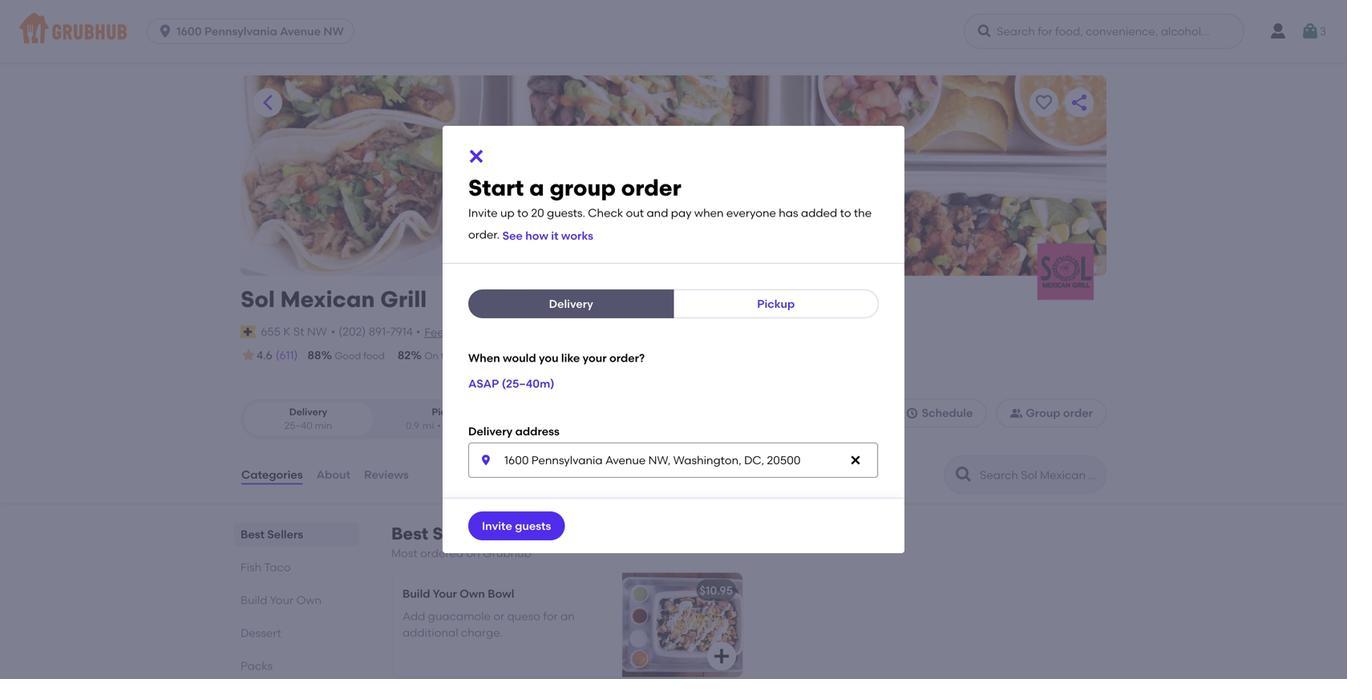 Task type: locate. For each thing, give the bounding box(es) containing it.
0 horizontal spatial best
[[241, 528, 265, 541]]

0 vertical spatial order
[[621, 174, 681, 201]]

85
[[513, 348, 527, 362]]

0 horizontal spatial sellers
[[267, 528, 303, 541]]

1 horizontal spatial own
[[460, 587, 485, 601]]

delivery
[[464, 350, 500, 362]]

best for best sellers most ordered on grubhub
[[391, 524, 428, 544]]

delivery up '25–40'
[[289, 406, 327, 418]]

invite inside button
[[482, 519, 512, 533]]

1 horizontal spatial delivery
[[468, 425, 513, 438]]

best up most
[[391, 524, 428, 544]]

order inside button
[[1063, 406, 1093, 420]]

1 horizontal spatial best
[[391, 524, 428, 544]]

3 button
[[1301, 17, 1326, 46]]

(202)
[[339, 325, 366, 339]]

best sellers most ordered on grubhub
[[391, 524, 531, 560]]

out
[[626, 206, 644, 220]]

2 horizontal spatial order
[[1063, 406, 1093, 420]]

search icon image
[[954, 465, 973, 484]]

best inside best sellers most ordered on grubhub
[[391, 524, 428, 544]]

0 horizontal spatial order
[[578, 350, 604, 362]]

sellers up taco
[[267, 528, 303, 541]]

0 vertical spatial pickup
[[757, 297, 795, 311]]

1 vertical spatial invite
[[482, 519, 512, 533]]

delivery up svg icon
[[468, 425, 513, 438]]

additional
[[403, 626, 458, 639]]

$10.95
[[700, 584, 733, 597]]

• right 7914
[[416, 325, 421, 339]]

sellers
[[432, 524, 488, 544], [267, 528, 303, 541]]

1 horizontal spatial your
[[433, 587, 457, 601]]

build your own bowl
[[403, 587, 514, 601]]

best
[[391, 524, 428, 544], [241, 528, 265, 541]]

to left the
[[840, 206, 851, 220]]

up
[[500, 206, 515, 220]]

mexican
[[280, 286, 375, 313]]

0 horizontal spatial your
[[270, 593, 294, 607]]

min right '10–20'
[[473, 420, 490, 432]]

sellers inside best sellers most ordered on grubhub
[[432, 524, 488, 544]]

sol mexican grill
[[241, 286, 427, 313]]

or
[[493, 610, 505, 623]]

delivery button
[[468, 289, 674, 318]]

best up fish
[[241, 528, 265, 541]]

nw right avenue
[[323, 24, 344, 38]]

save this restaurant image
[[1034, 93, 1054, 112]]

when
[[468, 351, 500, 365]]

good food
[[335, 350, 385, 362]]

1 vertical spatial order
[[578, 350, 604, 362]]

categories
[[241, 468, 303, 481]]

655 k st nw
[[261, 325, 327, 339]]

0 vertical spatial nw
[[323, 24, 344, 38]]

•
[[331, 325, 335, 339], [416, 325, 421, 339], [437, 420, 441, 432]]

0 horizontal spatial pickup
[[432, 406, 464, 418]]

added
[[801, 206, 837, 220]]

2 horizontal spatial •
[[437, 420, 441, 432]]

order right "group"
[[1063, 406, 1093, 420]]

delivery 25–40 min
[[284, 406, 332, 432]]

own
[[460, 587, 485, 601], [296, 593, 322, 607]]

build for build your own bowl
[[403, 587, 430, 601]]

check
[[588, 206, 623, 220]]

group
[[550, 174, 616, 201]]

start a group order invite up to 20 guests. check out and pay when everyone has added to the order.
[[468, 174, 872, 241]]

star icon image
[[241, 347, 257, 363]]

delivery up correct order
[[549, 297, 593, 311]]

your for build your own bowl
[[433, 587, 457, 601]]

categories button
[[241, 446, 304, 504]]

your down taco
[[270, 593, 294, 607]]

main navigation navigation
[[0, 0, 1347, 63]]

delivery for delivery address
[[468, 425, 513, 438]]

1 horizontal spatial sellers
[[432, 524, 488, 544]]

0 horizontal spatial own
[[296, 593, 322, 607]]

invite up order.
[[468, 206, 498, 220]]

2 vertical spatial order
[[1063, 406, 1093, 420]]

0 horizontal spatial build
[[241, 593, 267, 607]]

min inside delivery 25–40 min
[[315, 420, 332, 432]]

option group
[[241, 399, 516, 440]]

your
[[583, 351, 607, 365]]

you
[[539, 351, 559, 365]]

how
[[525, 229, 548, 242]]

add guacamole or queso for an additional charge.
[[403, 610, 575, 639]]

asap (25–40m) button
[[468, 369, 554, 398]]

1 horizontal spatial build
[[403, 587, 430, 601]]

nw right st
[[307, 325, 327, 339]]

about
[[316, 468, 350, 481]]

good
[[335, 350, 361, 362]]

min right '25–40'
[[315, 420, 332, 432]]

sellers up on
[[432, 524, 488, 544]]

has
[[779, 206, 798, 220]]

• left '(202)'
[[331, 325, 335, 339]]

when would you like your order?
[[468, 351, 645, 365]]

1 horizontal spatial min
[[473, 420, 490, 432]]

reviews button
[[363, 446, 410, 504]]

invite up grubhub
[[482, 519, 512, 533]]

0 horizontal spatial delivery
[[289, 406, 327, 418]]

order right correct
[[578, 350, 604, 362]]

build down fish
[[241, 593, 267, 607]]

pickup inside pickup 0.9 mi • 10–20 min
[[432, 406, 464, 418]]

0 vertical spatial invite
[[468, 206, 498, 220]]

sol
[[241, 286, 275, 313]]

fish taco
[[241, 561, 291, 574]]

ordered
[[420, 547, 464, 560]]

delivery for delivery 25–40 min
[[289, 406, 327, 418]]

pickup inside button
[[757, 297, 795, 311]]

it
[[551, 229, 559, 242]]

build up add
[[403, 587, 430, 601]]

0 horizontal spatial to
[[517, 206, 528, 220]]

• right mi
[[437, 420, 441, 432]]

1600 pennsylvania avenue nw
[[177, 24, 344, 38]]

nw inside main navigation navigation
[[323, 24, 344, 38]]

1 horizontal spatial to
[[840, 206, 851, 220]]

1 vertical spatial delivery
[[289, 406, 327, 418]]

best sellers
[[241, 528, 303, 541]]

10–20
[[444, 420, 470, 432]]

food
[[363, 350, 385, 362]]

address
[[515, 425, 560, 438]]

add
[[403, 610, 425, 623]]

group order button
[[996, 399, 1107, 428]]

your for build your own
[[270, 593, 294, 607]]

order inside start a group order invite up to 20 guests. check out and pay when everyone has added to the order.
[[621, 174, 681, 201]]

on time delivery
[[424, 350, 500, 362]]

1 horizontal spatial pickup
[[757, 297, 795, 311]]

most
[[391, 547, 418, 560]]

your
[[433, 587, 457, 601], [270, 593, 294, 607]]

build
[[403, 587, 430, 601], [241, 593, 267, 607]]

to left 20
[[517, 206, 528, 220]]

2 vertical spatial delivery
[[468, 425, 513, 438]]

0 horizontal spatial min
[[315, 420, 332, 432]]

1 min from the left
[[315, 420, 332, 432]]

delivery inside delivery 25–40 min
[[289, 406, 327, 418]]

on
[[466, 547, 480, 560]]

delivery inside delivery button
[[549, 297, 593, 311]]

own for build your own bowl
[[460, 587, 485, 601]]

taco
[[264, 561, 291, 574]]

svg image
[[1301, 22, 1320, 41], [157, 23, 173, 39], [977, 23, 993, 39], [467, 147, 486, 166], [906, 407, 919, 420], [849, 454, 862, 467], [712, 647, 731, 666]]

pickup
[[757, 297, 795, 311], [432, 406, 464, 418]]

Search Address search field
[[468, 443, 878, 478]]

2 min from the left
[[473, 420, 490, 432]]

2 horizontal spatial delivery
[[549, 297, 593, 311]]

1 vertical spatial nw
[[307, 325, 327, 339]]

0 vertical spatial delivery
[[549, 297, 593, 311]]

your up guacamole
[[433, 587, 457, 601]]

invite
[[468, 206, 498, 220], [482, 519, 512, 533]]

1 horizontal spatial order
[[621, 174, 681, 201]]

order up and
[[621, 174, 681, 201]]

min
[[315, 420, 332, 432], [473, 420, 490, 432]]

1 vertical spatial pickup
[[432, 406, 464, 418]]

fees
[[425, 326, 449, 339]]

891-
[[369, 325, 390, 339]]



Task type: describe. For each thing, give the bounding box(es) containing it.
order for correct order
[[578, 350, 604, 362]]

655 k st nw button
[[260, 323, 328, 341]]

655
[[261, 325, 281, 339]]

build your own bowl image
[[622, 573, 743, 677]]

k
[[283, 325, 291, 339]]

min inside pickup 0.9 mi • 10–20 min
[[473, 420, 490, 432]]

charge.
[[461, 626, 503, 639]]

bowl
[[488, 587, 514, 601]]

order.
[[468, 228, 500, 241]]

like
[[561, 351, 580, 365]]

1600 pennsylvania avenue nw button
[[147, 18, 361, 44]]

order?
[[609, 351, 645, 365]]

delivery address
[[468, 425, 560, 438]]

group order
[[1026, 406, 1093, 420]]

schedule button
[[892, 399, 987, 428]]

invite inside start a group order invite up to 20 guests. check out and pay when everyone has added to the order.
[[468, 206, 498, 220]]

Search Sol Mexican Grill search field
[[978, 468, 1101, 483]]

88
[[307, 348, 321, 362]]

see
[[503, 229, 523, 242]]

invite guests
[[482, 519, 551, 533]]

see how it works
[[503, 229, 593, 242]]

(25–40m)
[[502, 377, 554, 390]]

schedule
[[922, 406, 973, 420]]

mi
[[422, 420, 434, 432]]

and
[[647, 206, 668, 220]]

3
[[1320, 24, 1326, 38]]

grubhub
[[483, 547, 531, 560]]

pickup button
[[673, 289, 879, 318]]

(202) 891-7914 button
[[339, 324, 413, 340]]

sol mexican grill logo image
[[1038, 244, 1094, 300]]

a
[[529, 174, 544, 201]]

see how it works button
[[503, 221, 593, 250]]

on
[[424, 350, 438, 362]]

pickup 0.9 mi • 10–20 min
[[406, 406, 490, 432]]

sellers for best sellers
[[267, 528, 303, 541]]

avenue
[[280, 24, 321, 38]]

delivery for delivery
[[549, 297, 593, 311]]

about button
[[316, 446, 351, 504]]

caret left icon image
[[258, 93, 277, 112]]

everyone
[[726, 206, 776, 220]]

4.6
[[257, 348, 272, 362]]

svg image
[[480, 454, 492, 467]]

best for best sellers
[[241, 528, 265, 541]]

time
[[441, 350, 462, 362]]

guests.
[[547, 206, 585, 220]]

guests
[[515, 519, 551, 533]]

nw for 655 k st nw
[[307, 325, 327, 339]]

• inside pickup 0.9 mi • 10–20 min
[[437, 420, 441, 432]]

asap (25–40m)
[[468, 377, 554, 390]]

share icon image
[[1070, 93, 1089, 112]]

1 to from the left
[[517, 206, 528, 220]]

the
[[854, 206, 872, 220]]

fees button
[[424, 324, 450, 342]]

an
[[561, 610, 575, 623]]

subscription pass image
[[241, 325, 257, 338]]

25–40
[[284, 420, 312, 432]]

pennsylvania
[[204, 24, 277, 38]]

order for group order
[[1063, 406, 1093, 420]]

svg image inside 3 button
[[1301, 22, 1320, 41]]

option group containing delivery 25–40 min
[[241, 399, 516, 440]]

dessert
[[241, 626, 281, 640]]

st
[[293, 325, 304, 339]]

1600
[[177, 24, 202, 38]]

build your own
[[241, 593, 322, 607]]

own for build your own
[[296, 593, 322, 607]]

pickup for pickup
[[757, 297, 795, 311]]

invite guests button
[[468, 512, 565, 541]]

2 to from the left
[[840, 206, 851, 220]]

grill
[[380, 286, 427, 313]]

pickup for pickup 0.9 mi • 10–20 min
[[432, 406, 464, 418]]

svg image inside 1600 pennsylvania avenue nw button
[[157, 23, 173, 39]]

people icon image
[[1010, 407, 1023, 420]]

0.9
[[406, 420, 419, 432]]

for
[[543, 610, 558, 623]]

build for build your own
[[241, 593, 267, 607]]

svg image inside schedule button
[[906, 407, 919, 420]]

queso
[[507, 610, 540, 623]]

0 horizontal spatial •
[[331, 325, 335, 339]]

asap
[[468, 377, 499, 390]]

7914
[[390, 325, 413, 339]]

correct order
[[540, 350, 604, 362]]

1 horizontal spatial •
[[416, 325, 421, 339]]

guacamole
[[428, 610, 491, 623]]

82
[[398, 348, 411, 362]]

fish
[[241, 561, 262, 574]]

nw for 1600 pennsylvania avenue nw
[[323, 24, 344, 38]]

pay
[[671, 206, 692, 220]]

save this restaurant button
[[1030, 88, 1058, 117]]

start
[[468, 174, 524, 201]]

packs
[[241, 659, 273, 673]]

sellers for best sellers most ordered on grubhub
[[432, 524, 488, 544]]

when
[[694, 206, 724, 220]]



Task type: vqa. For each thing, say whether or not it's contained in the screenshot.
'Menu' to the top
no



